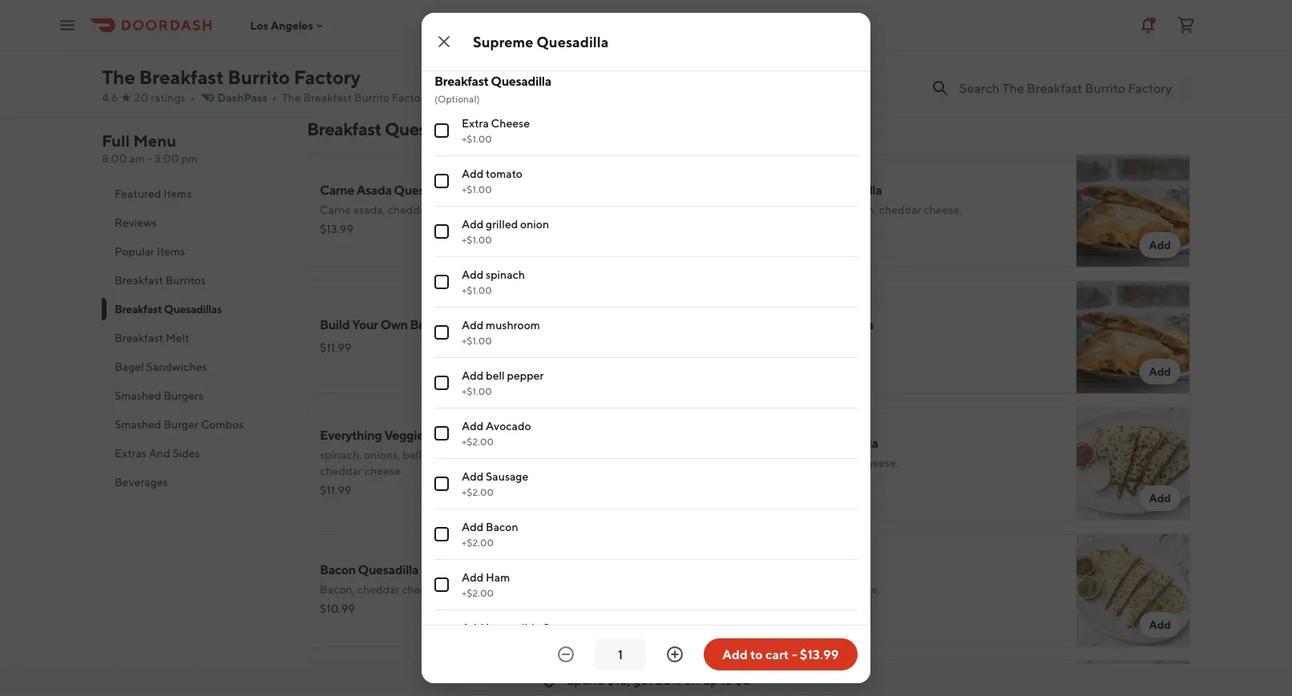 Task type: locate. For each thing, give the bounding box(es) containing it.
0 horizontal spatial the
[[102, 65, 135, 88]]

0 vertical spatial carne
[[320, 182, 354, 198]]

spend
[[567, 673, 605, 688]]

0 vertical spatial supreme
[[473, 33, 534, 50]]

spend $15, get 20% off up to $5
[[567, 673, 751, 688]]

grilled
[[486, 218, 518, 231]]

0 horizontal spatial ham,
[[320, 20, 347, 34]]

supreme inside 'supreme quesadilla sausage, bacon, ham, cheddar cheese.'
[[768, 182, 819, 198]]

mushroom
[[486, 319, 540, 332]]

+$2.00 for bacon
[[462, 537, 494, 548]]

sausage
[[768, 436, 815, 451], [486, 470, 529, 483], [543, 622, 586, 635]]

bacon down add sausage +$2.00
[[486, 521, 518, 534]]

cart
[[766, 647, 789, 663]]

0 vertical spatial cheese
[[491, 117, 530, 130]]

1 tater from the left
[[349, 20, 373, 34]]

1 vertical spatial $11.99
[[320, 341, 351, 354]]

items up reviews button
[[163, 187, 192, 200]]

2 horizontal spatial •
[[437, 91, 441, 104]]

0 vertical spatial sausage
[[768, 436, 815, 451]]

factory up the breakfast burrito factory • 1.4 mi
[[294, 65, 361, 88]]

- inside full menu 8:00 am - 3:00 pm
[[147, 152, 152, 165]]

supreme up bacon, on the top of page
[[768, 182, 819, 198]]

$13.99 right the cart
[[800, 647, 839, 663]]

1 horizontal spatial the
[[282, 91, 301, 104]]

breakfast burritos
[[115, 274, 206, 287]]

2 smashed from the top
[[115, 418, 161, 431]]

extras and sides
[[115, 447, 200, 460]]

to right up
[[721, 673, 733, 688]]

+$1.00 down spinach
[[462, 285, 492, 296]]

bell left pepper
[[486, 369, 505, 382]]

1 horizontal spatial burrito
[[354, 91, 390, 104]]

add button for cheese quesadilla
[[1139, 359, 1181, 385]]

$11.99 down the los angeles popup button
[[320, 40, 351, 53]]

carne left "asada"
[[320, 182, 354, 198]]

2 $10.99 from the left
[[768, 602, 803, 616]]

Item Search search field
[[960, 79, 1178, 97]]

burrito down ham, tater tots, eggs, cheddar cheese. $11.99
[[354, 91, 390, 104]]

0 horizontal spatial tater
[[349, 20, 373, 34]]

quesadilla for breakfast quesadilla (optional)
[[491, 73, 551, 89]]

the right dashpass •
[[282, 91, 301, 104]]

1 +$1.00 from the top
[[462, 133, 492, 144]]

peppers,
[[424, 449, 468, 462]]

add button for bacon quesadilla
[[691, 612, 733, 638]]

0 horizontal spatial breakfast quesadillas
[[115, 303, 222, 316]]

4.6
[[102, 91, 118, 104]]

supreme inside "dialog"
[[473, 33, 534, 50]]

1 horizontal spatial •
[[272, 91, 277, 104]]

1 horizontal spatial to
[[750, 647, 763, 663]]

+$1.00 inside add spinach +$1.00
[[462, 285, 492, 296]]

cheese. inside 'supreme quesadilla sausage, bacon, ham, cheddar cheese.'
[[924, 203, 962, 216]]

$11.99 down build in the top left of the page
[[320, 341, 351, 354]]

3 $11.99 from the top
[[320, 484, 351, 497]]

tater right angeles
[[349, 20, 373, 34]]

add button
[[1139, 232, 1181, 258], [1139, 359, 1181, 385], [1139, 486, 1181, 511], [691, 612, 733, 638], [1139, 612, 1181, 638]]

2 carne from the top
[[320, 203, 351, 216]]

cheese quesadilla image
[[1077, 281, 1190, 394]]

cheese
[[364, 465, 401, 478]]

+$1.00 inside extra cheese +$1.00
[[462, 133, 492, 144]]

0 vertical spatial the
[[102, 65, 135, 88]]

add inside add ham +$2.00
[[462, 571, 484, 584]]

quesadilla
[[537, 33, 609, 50], [491, 73, 551, 89], [394, 182, 454, 198], [822, 182, 882, 198], [466, 317, 527, 332], [813, 317, 874, 332], [426, 428, 487, 443], [818, 436, 878, 451], [358, 562, 419, 578]]

$13.99
[[320, 222, 353, 236], [800, 647, 839, 663]]

quesadilla inside breakfast quesadilla (optional)
[[491, 73, 551, 89]]

1 horizontal spatial supreme
[[768, 182, 819, 198]]

cheese. inside "ham, cheddar cheese. $10.99"
[[842, 583, 880, 596]]

reviews
[[115, 216, 157, 229]]

cheese inside extra cheese +$1.00
[[491, 117, 530, 130]]

avocado
[[486, 420, 531, 433]]

0 horizontal spatial eggs,
[[400, 20, 427, 34]]

factory left 1.4
[[392, 91, 430, 104]]

cheese
[[491, 117, 530, 130], [768, 317, 811, 332]]

1 horizontal spatial factory
[[392, 91, 430, 104]]

los
[[250, 19, 268, 32]]

0 horizontal spatial quesadillas
[[164, 303, 222, 316]]

1 vertical spatial sausage,
[[768, 457, 813, 470]]

$11.99 inside everything veggie quesadilla spinach, onions, bell peppers, mushrooms, tomato, cheddar cheese $11.99
[[320, 484, 351, 497]]

• right ratings
[[190, 91, 195, 104]]

2 vertical spatial $11.99
[[320, 484, 351, 497]]

- right the cart
[[792, 647, 797, 663]]

supreme up breakfast quesadilla (optional)
[[473, 33, 534, 50]]

0 vertical spatial sausage,
[[768, 203, 813, 216]]

melt
[[165, 331, 189, 345]]

+$2.00 up mushrooms,
[[462, 436, 494, 447]]

carne left the asada,
[[320, 203, 351, 216]]

bacon up bacon,
[[320, 562, 356, 578]]

build
[[320, 317, 350, 332]]

the
[[102, 65, 135, 88], [282, 91, 301, 104]]

full menu 8:00 am - 3:00 pm
[[102, 131, 198, 165]]

tater right chicken,
[[882, 20, 906, 34]]

2 +$2.00 from the top
[[462, 487, 494, 498]]

1 horizontal spatial tots,
[[908, 20, 931, 34]]

1 $10.99 from the left
[[320, 602, 355, 616]]

dashpass •
[[217, 91, 277, 104]]

cheddar inside ham, tater tots, eggs, cheddar cheese. $11.99
[[429, 20, 472, 34]]

+$2.00 for ham
[[462, 588, 494, 599]]

sausage, for sausage
[[768, 457, 813, 470]]

0 vertical spatial breakfast quesadillas
[[307, 119, 475, 139]]

bacon quesadilla image
[[628, 534, 742, 648]]

reviews button
[[102, 208, 288, 237]]

+$1.00 inside add mushroom +$1.00
[[462, 335, 492, 346]]

add to cart - $13.99
[[723, 647, 839, 663]]

+$1.00 for tomato
[[462, 184, 492, 195]]

burger
[[164, 418, 199, 431]]

$13.99 down the asada,
[[320, 222, 353, 236]]

breakfast quesadillas down the breakfast burrito factory • 1.4 mi
[[307, 119, 475, 139]]

2 sausage, from the top
[[768, 457, 813, 470]]

0 horizontal spatial $13.99
[[320, 222, 353, 236]]

0 vertical spatial bacon
[[486, 521, 518, 534]]

$10.99 inside bacon quesadilla bacon, cheddar cheese. $10.99
[[320, 602, 355, 616]]

None checkbox
[[434, 174, 449, 188], [434, 224, 449, 239], [434, 275, 449, 289], [434, 426, 449, 441], [434, 174, 449, 188], [434, 224, 449, 239], [434, 275, 449, 289], [434, 426, 449, 441]]

1 vertical spatial bell
[[403, 449, 422, 462]]

1 horizontal spatial ham,
[[768, 583, 795, 596]]

• left 1.4
[[437, 91, 441, 104]]

add to cart - $13.99 button
[[704, 639, 858, 671]]

popular items button
[[102, 237, 288, 266]]

ham, inside "ham, cheddar cheese. $10.99"
[[768, 583, 795, 596]]

0 vertical spatial items
[[163, 187, 192, 200]]

onion
[[520, 218, 549, 231]]

breakfast quesadillas down breakfast burritos
[[115, 303, 222, 316]]

am
[[129, 152, 145, 165]]

ham,
[[320, 20, 347, 34], [768, 583, 795, 596]]

+$2.00 up ham
[[462, 537, 494, 548]]

add inside 'add bell pepper +$1.00'
[[462, 369, 484, 382]]

bacon quesadilla bacon, cheddar cheese. $10.99
[[320, 562, 440, 616]]

1 horizontal spatial -
[[792, 647, 797, 663]]

cheese. inside carne asada quesadilla carne asada, cheddar cheese. $13.99
[[432, 203, 471, 216]]

smashed up extras
[[115, 418, 161, 431]]

cheese. inside bacon quesadilla bacon, cheddar cheese. $10.99
[[402, 583, 440, 596]]

ham, inside ham, tater tots, eggs, cheddar cheese. $11.99
[[320, 20, 347, 34]]

6 +$1.00 from the top
[[462, 386, 492, 397]]

pm
[[181, 152, 198, 165]]

+$1.00 for mushroom
[[462, 335, 492, 346]]

onions,
[[364, 449, 400, 462]]

0 horizontal spatial -
[[147, 152, 152, 165]]

up
[[703, 673, 718, 688]]

4 +$2.00 from the top
[[462, 588, 494, 599]]

quesadilla for bacon quesadilla bacon, cheddar cheese. $10.99
[[358, 562, 419, 578]]

add bell pepper +$1.00
[[462, 369, 544, 397]]

extra cheese +$1.00
[[462, 117, 530, 144]]

asada
[[357, 182, 392, 198]]

bell down veggie
[[403, 449, 422, 462]]

1 tots, from the left
[[376, 20, 398, 34]]

0 vertical spatial $11.99
[[320, 40, 351, 53]]

ham, right angeles
[[320, 20, 347, 34]]

+$2.00
[[462, 436, 494, 447], [462, 487, 494, 498], [462, 537, 494, 548], [462, 588, 494, 599]]

- right am
[[147, 152, 152, 165]]

0 vertical spatial $13.99
[[320, 222, 353, 236]]

ham, up the add to cart - $13.99 button
[[768, 583, 795, 596]]

ham, for ham, tater tots, eggs, cheddar cheese. $11.99
[[320, 20, 347, 34]]

quesadillas
[[385, 119, 475, 139], [164, 303, 222, 316]]

1 vertical spatial ham,
[[768, 583, 795, 596]]

2 horizontal spatial sausage
[[768, 436, 815, 451]]

quesadilla inside bacon quesadilla bacon, cheddar cheese. $10.99
[[358, 562, 419, 578]]

1 vertical spatial carne
[[320, 203, 351, 216]]

0 horizontal spatial •
[[190, 91, 195, 104]]

1 vertical spatial bacon
[[320, 562, 356, 578]]

+$2.00 down ham
[[462, 588, 494, 599]]

0 horizontal spatial $10.99
[[320, 602, 355, 616]]

burrito up dashpass •
[[228, 65, 290, 88]]

8:00
[[102, 152, 127, 165]]

the up 4.6
[[102, 65, 135, 88]]

1 vertical spatial burrito
[[354, 91, 390, 104]]

sausage,
[[768, 203, 813, 216], [768, 457, 813, 470]]

+$1.00 inside add tomato +$1.00
[[462, 184, 492, 195]]

0 horizontal spatial burrito
[[228, 65, 290, 88]]

bagel
[[115, 360, 144, 374]]

0 horizontal spatial factory
[[294, 65, 361, 88]]

add inside add bacon +$2.00
[[462, 521, 484, 534]]

smashed down bagel
[[115, 389, 161, 402]]

factory
[[294, 65, 361, 88], [392, 91, 430, 104]]

0 horizontal spatial to
[[721, 673, 733, 688]]

off
[[684, 673, 700, 688]]

1 vertical spatial breakfast quesadillas
[[115, 303, 222, 316]]

bagel sandwiches button
[[102, 353, 288, 382]]

+$2.00 inside add bacon +$2.00
[[462, 537, 494, 548]]

+$2.00 for avocado
[[462, 436, 494, 447]]

4 +$1.00 from the top
[[462, 285, 492, 296]]

0 vertical spatial bell
[[486, 369, 505, 382]]

0 horizontal spatial supreme
[[473, 33, 534, 50]]

burgers
[[164, 389, 203, 402]]

close supreme quesadilla image
[[434, 32, 454, 51]]

quesadilla inside 'supreme quesadilla sausage, bacon, ham, cheddar cheese.'
[[822, 182, 882, 198]]

add grilled onion +$1.00
[[462, 218, 549, 245]]

+$1.00 down "tomato"
[[462, 184, 492, 195]]

+$2.00 inside add ham +$2.00
[[462, 588, 494, 599]]

1 horizontal spatial bacon
[[486, 521, 518, 534]]

1 vertical spatial supreme
[[768, 182, 819, 198]]

0 horizontal spatial cheese
[[491, 117, 530, 130]]

1 horizontal spatial bell
[[486, 369, 505, 382]]

$10.99 up the add to cart - $13.99 button
[[768, 602, 803, 616]]

$5
[[735, 673, 751, 688]]

0 horizontal spatial bell
[[403, 449, 422, 462]]

1 vertical spatial -
[[792, 647, 797, 663]]

$10.99 down bacon,
[[320, 602, 355, 616]]

cheddar inside "ham, cheddar cheese. $10.99"
[[797, 583, 839, 596]]

1 eggs, from the left
[[400, 20, 427, 34]]

eggs, left close supreme quesadilla icon
[[400, 20, 427, 34]]

increase quantity by 1 image
[[665, 645, 685, 665]]

3 +$2.00 from the top
[[462, 537, 494, 548]]

add inside add sausage +$2.00
[[462, 470, 484, 483]]

1 vertical spatial the
[[282, 91, 301, 104]]

quesadilla inside sausage quesadilla sausage, cheddar cheese.
[[818, 436, 878, 451]]

quesadillas down breakfast burritos button
[[164, 303, 222, 316]]

$11.99
[[320, 40, 351, 53], [320, 341, 351, 354], [320, 484, 351, 497]]

quesadillas down 1.4
[[385, 119, 475, 139]]

+$1.00 down 'mushroom'
[[462, 335, 492, 346]]

bell
[[486, 369, 505, 382], [403, 449, 422, 462]]

2 vertical spatial sausage
[[543, 622, 586, 635]]

0 vertical spatial smashed
[[115, 389, 161, 402]]

$11.99 down spinach,
[[320, 484, 351, 497]]

sausage, inside 'supreme quesadilla sausage, bacon, ham, cheddar cheese.'
[[768, 203, 813, 216]]

0 horizontal spatial bacon
[[320, 562, 356, 578]]

1 vertical spatial sausage
[[486, 470, 529, 483]]

cheddar inside 'supreme quesadilla sausage, bacon, ham, cheddar cheese.'
[[879, 203, 921, 216]]

0 vertical spatial ham,
[[320, 20, 347, 34]]

1 horizontal spatial quesadillas
[[385, 119, 475, 139]]

tots,
[[376, 20, 398, 34], [908, 20, 931, 34]]

3 +$1.00 from the top
[[462, 234, 492, 245]]

• right dashpass
[[272, 91, 277, 104]]

dashpass
[[217, 91, 267, 104]]

breakfast burritos button
[[102, 266, 288, 295]]

+$2.00 down mushrooms,
[[462, 487, 494, 498]]

$13.99 inside carne asada quesadilla carne asada, cheddar cheese. $13.99
[[320, 222, 353, 236]]

0 horizontal spatial sausage
[[486, 470, 529, 483]]

1 vertical spatial $13.99
[[800, 647, 839, 663]]

5 +$1.00 from the top
[[462, 335, 492, 346]]

everything veggie quesadilla image
[[628, 407, 742, 521]]

cheddar inside bacon quesadilla bacon, cheddar cheese. $10.99
[[357, 583, 399, 596]]

tater
[[349, 20, 373, 34], [882, 20, 906, 34]]

(optional)
[[434, 93, 480, 104]]

+$2.00 inside add avocado +$2.00
[[462, 436, 494, 447]]

+$1.00 up add avocado +$2.00
[[462, 386, 492, 397]]

eggs, right chicken,
[[852, 20, 879, 34]]

1 sausage, from the top
[[768, 203, 813, 216]]

1 horizontal spatial breakfast quesadillas
[[307, 119, 475, 139]]

items up breakfast burritos
[[157, 245, 185, 258]]

1 vertical spatial factory
[[392, 91, 430, 104]]

to
[[750, 647, 763, 663], [721, 673, 733, 688]]

1 +$2.00 from the top
[[462, 436, 494, 447]]

1 vertical spatial cheese
[[768, 317, 811, 332]]

1 horizontal spatial cheese
[[768, 317, 811, 332]]

1 vertical spatial smashed
[[115, 418, 161, 431]]

0 vertical spatial to
[[750, 647, 763, 663]]

+$1.00 down grilled
[[462, 234, 492, 245]]

0 vertical spatial factory
[[294, 65, 361, 88]]

beverages
[[115, 476, 168, 489]]

1 horizontal spatial sausage
[[543, 622, 586, 635]]

+$2.00 inside add sausage +$2.00
[[462, 487, 494, 498]]

carne asada quesadilla carne asada, cheddar cheese. $13.99
[[320, 182, 471, 236]]

None checkbox
[[434, 123, 449, 138], [434, 325, 449, 340], [434, 376, 449, 390], [434, 477, 449, 491], [434, 527, 449, 542], [434, 578, 449, 592], [434, 123, 449, 138], [434, 325, 449, 340], [434, 376, 449, 390], [434, 477, 449, 491], [434, 527, 449, 542], [434, 578, 449, 592]]

2 +$1.00 from the top
[[462, 184, 492, 195]]

to left the cart
[[750, 647, 763, 663]]

1 horizontal spatial eggs,
[[852, 20, 879, 34]]

0 vertical spatial burrito
[[228, 65, 290, 88]]

1.4
[[448, 91, 462, 104]]

1 $11.99 from the top
[[320, 40, 351, 53]]

sausage, inside sausage quesadilla sausage, cheddar cheese.
[[768, 457, 813, 470]]

+$1.00 down the extra at the left top of the page
[[462, 133, 492, 144]]

smashed burgers button
[[102, 382, 288, 410]]

0 vertical spatial -
[[147, 152, 152, 165]]

1 horizontal spatial $13.99
[[800, 647, 839, 663]]

1 vertical spatial items
[[157, 245, 185, 258]]

$10.99
[[320, 602, 355, 616], [768, 602, 803, 616]]

cheddar inside carne asada quesadilla carne asada, cheddar cheese. $13.99
[[388, 203, 430, 216]]

1 horizontal spatial tater
[[882, 20, 906, 34]]

1 horizontal spatial $10.99
[[768, 602, 803, 616]]

chicken quesadilla image
[[1077, 661, 1190, 697]]

0 horizontal spatial tots,
[[376, 20, 398, 34]]

1 smashed from the top
[[115, 389, 161, 402]]



Task type: vqa. For each thing, say whether or not it's contained in the screenshot.


Task type: describe. For each thing, give the bounding box(es) containing it.
veggie
[[384, 428, 424, 443]]

ham,
[[852, 203, 877, 216]]

los angeles
[[250, 19, 313, 32]]

+$1.00 inside 'add bell pepper +$1.00'
[[462, 386, 492, 397]]

carne asada quesadilla image
[[628, 154, 742, 268]]

20
[[134, 91, 148, 104]]

everything veggie quesadilla spinach, onions, bell peppers, mushrooms, tomato, cheddar cheese $11.99
[[320, 428, 574, 497]]

the for the breakfast burrito factory • 1.4 mi
[[282, 91, 301, 104]]

add avocado +$2.00
[[462, 420, 531, 447]]

$10.99 inside "ham, cheddar cheese. $10.99"
[[768, 602, 803, 616]]

add inside add avocado +$2.00
[[462, 420, 484, 433]]

ham burrito image
[[628, 0, 742, 85]]

the breakfast burrito factory
[[102, 65, 361, 88]]

sausage inside sausage quesadilla sausage, cheddar cheese.
[[768, 436, 815, 451]]

extras
[[115, 447, 147, 460]]

quesadilla for supreme quesadilla sausage, bacon, ham, cheddar cheese.
[[822, 182, 882, 198]]

+$1.00 for cheese
[[462, 133, 492, 144]]

mushrooms,
[[470, 449, 532, 462]]

ham, for ham, cheddar cheese. $10.99
[[768, 583, 795, 596]]

chicken,
[[805, 20, 850, 34]]

- inside the add to cart - $13.99 button
[[792, 647, 797, 663]]

2 $11.99 from the top
[[320, 341, 351, 354]]

smashed for smashed burger combos
[[115, 418, 161, 431]]

add inside add spinach +$1.00
[[462, 268, 484, 281]]

bacon,
[[816, 203, 850, 216]]

featured
[[115, 187, 161, 200]]

2 eggs, from the left
[[852, 20, 879, 34]]

los angeles button
[[250, 19, 326, 32]]

grilled
[[768, 20, 803, 34]]

quesadilla for supreme quesadilla
[[537, 33, 609, 50]]

breakfast quesadilla group
[[434, 72, 858, 697]]

breakfast melt button
[[102, 324, 288, 353]]

$11.99 inside ham, tater tots, eggs, cheddar cheese. $11.99
[[320, 40, 351, 53]]

the for the breakfast burrito factory
[[102, 65, 135, 88]]

quesadilla inside carne asada quesadilla carne asada, cheddar cheese. $13.99
[[394, 182, 454, 198]]

smashed burger combos button
[[102, 410, 288, 439]]

2 tots, from the left
[[908, 20, 931, 34]]

add inside button
[[723, 647, 748, 663]]

1 carne from the top
[[320, 182, 354, 198]]

breakfast melt
[[115, 331, 189, 345]]

add inside add mushroom +$1.00
[[462, 319, 484, 332]]

3:00
[[154, 152, 179, 165]]

breakfast inside breakfast quesadilla (optional)
[[434, 73, 489, 89]]

add button for sausage quesadilla
[[1139, 486, 1181, 511]]

Current quantity is 1 number field
[[604, 646, 636, 664]]

3 • from the left
[[437, 91, 441, 104]]

ham, cheddar cheese. $10.99
[[768, 583, 880, 616]]

1 vertical spatial quesadillas
[[164, 303, 222, 316]]

add mushroom +$1.00
[[462, 319, 540, 346]]

cheese. inside ham, tater tots, eggs, cheddar cheese. $11.99
[[474, 20, 513, 34]]

menu
[[133, 131, 176, 150]]

combos
[[201, 418, 244, 431]]

notification bell image
[[1138, 16, 1158, 35]]

add spinach +$1.00
[[462, 268, 525, 296]]

tomato,
[[535, 449, 574, 462]]

supreme for supreme quesadilla sausage, bacon, ham, cheddar cheese.
[[768, 182, 819, 198]]

bacon inside bacon quesadilla bacon, cheddar cheese. $10.99
[[320, 562, 356, 578]]

sausage quesadilla image
[[1077, 407, 1190, 521]]

add ham +$2.00
[[462, 571, 510, 599]]

add impossible sausage
[[462, 622, 586, 635]]

add inside add grilled onion +$1.00
[[462, 218, 484, 231]]

mi
[[464, 91, 476, 104]]

quesadilla inside everything veggie quesadilla spinach, onions, bell peppers, mushrooms, tomato, cheddar cheese $11.99
[[426, 428, 487, 443]]

$13.99 inside the add to cart - $13.99 button
[[800, 647, 839, 663]]

2 • from the left
[[272, 91, 277, 104]]

breakfast quesadilla (optional)
[[434, 73, 551, 104]]

chicken burrito image
[[1077, 0, 1190, 85]]

bell inside 'add bell pepper +$1.00'
[[486, 369, 505, 382]]

spinach
[[486, 268, 525, 281]]

featured items
[[115, 187, 192, 200]]

supreme quesadilla dialog
[[422, 0, 871, 697]]

1 vertical spatial to
[[721, 673, 733, 688]]

2 tater from the left
[[882, 20, 906, 34]]

smashed burger combos
[[115, 418, 244, 431]]

$15,
[[607, 673, 631, 688]]

sandwiches
[[146, 360, 207, 374]]

get
[[633, 673, 653, 688]]

items for featured items
[[163, 187, 192, 200]]

the breakfast burrito factory • 1.4 mi
[[282, 91, 476, 104]]

eggs, inside ham, tater tots, eggs, cheddar cheese. $11.99
[[400, 20, 427, 34]]

extra
[[462, 117, 489, 130]]

add button for supreme quesadilla
[[1139, 232, 1181, 258]]

add sausage +$2.00
[[462, 470, 529, 498]]

open menu image
[[58, 16, 77, 35]]

smashed burgers
[[115, 389, 203, 402]]

extras and sides button
[[102, 439, 288, 468]]

+$1.00 for spinach
[[462, 285, 492, 296]]

factory for the breakfast burrito factory
[[294, 65, 361, 88]]

+$1.00 inside add grilled onion +$1.00
[[462, 234, 492, 245]]

20%
[[655, 673, 682, 688]]

supreme quesadilla
[[473, 33, 609, 50]]

angeles
[[271, 19, 313, 32]]

featured items button
[[102, 180, 288, 208]]

popular
[[115, 245, 155, 258]]

tomato
[[486, 167, 523, 180]]

sides
[[173, 447, 200, 460]]

sausage inside add sausage +$2.00
[[486, 470, 529, 483]]

+$2.00 for sausage
[[462, 487, 494, 498]]

sausage, for supreme
[[768, 203, 813, 216]]

items for popular items
[[157, 245, 185, 258]]

burrito for the breakfast burrito factory
[[228, 65, 290, 88]]

cheddar inside sausage quesadilla sausage, cheddar cheese.
[[816, 457, 858, 470]]

popular items
[[115, 245, 185, 258]]

bagel sandwiches
[[115, 360, 207, 374]]

bacon inside add bacon +$2.00
[[486, 521, 518, 534]]

cheese. inside sausage quesadilla sausage, cheddar cheese.
[[860, 457, 899, 470]]

quesadilla for cheese quesadilla
[[813, 317, 874, 332]]

supreme for supreme quesadilla
[[473, 33, 534, 50]]

burritos
[[165, 274, 206, 287]]

sausage quesadilla sausage, cheddar cheese.
[[768, 436, 899, 470]]

20 ratings •
[[134, 91, 195, 104]]

decrease quantity by 1 image
[[556, 645, 576, 665]]

bacon,
[[320, 583, 355, 596]]

factory for the breakfast burrito factory • 1.4 mi
[[392, 91, 430, 104]]

build your own breakfast quesadilla
[[320, 317, 527, 332]]

ham, tater tots, eggs, cheddar cheese. $11.99
[[320, 20, 513, 53]]

pepper
[[507, 369, 544, 382]]

full
[[102, 131, 130, 150]]

tater inside ham, tater tots, eggs, cheddar cheese. $11.99
[[349, 20, 373, 34]]

supreme quesadilla image
[[1077, 154, 1190, 268]]

everything
[[320, 428, 382, 443]]

1 • from the left
[[190, 91, 195, 104]]

ham quesadilla image
[[1077, 534, 1190, 648]]

bell inside everything veggie quesadilla spinach, onions, bell peppers, mushrooms, tomato, cheddar cheese $11.99
[[403, 449, 422, 462]]

ham
[[486, 571, 510, 584]]

to inside button
[[750, 647, 763, 663]]

cheddar inside everything veggie quesadilla spinach, onions, bell peppers, mushrooms, tomato, cheddar cheese $11.99
[[320, 465, 362, 478]]

cheese quesadilla
[[768, 317, 874, 332]]

and
[[149, 447, 170, 460]]

supreme quesadilla sausage, bacon, ham, cheddar cheese.
[[768, 182, 962, 216]]

tots, inside ham, tater tots, eggs, cheddar cheese. $11.99
[[376, 20, 398, 34]]

0 items, open order cart image
[[1177, 16, 1196, 35]]

impossible
[[486, 622, 541, 635]]

ratings
[[151, 91, 185, 104]]

your
[[352, 317, 378, 332]]

smashed for smashed burgers
[[115, 389, 161, 402]]

add inside add tomato +$1.00
[[462, 167, 484, 180]]

add bacon +$2.00
[[462, 521, 518, 548]]

0 vertical spatial quesadillas
[[385, 119, 475, 139]]

build your own breakfast quesadilla image
[[628, 281, 742, 394]]

burrito for the breakfast burrito factory • 1.4 mi
[[354, 91, 390, 104]]

add tomato +$1.00
[[462, 167, 523, 195]]

own
[[380, 317, 408, 332]]

asada,
[[353, 203, 385, 216]]

quesadilla for sausage quesadilla sausage, cheddar cheese.
[[818, 436, 878, 451]]



